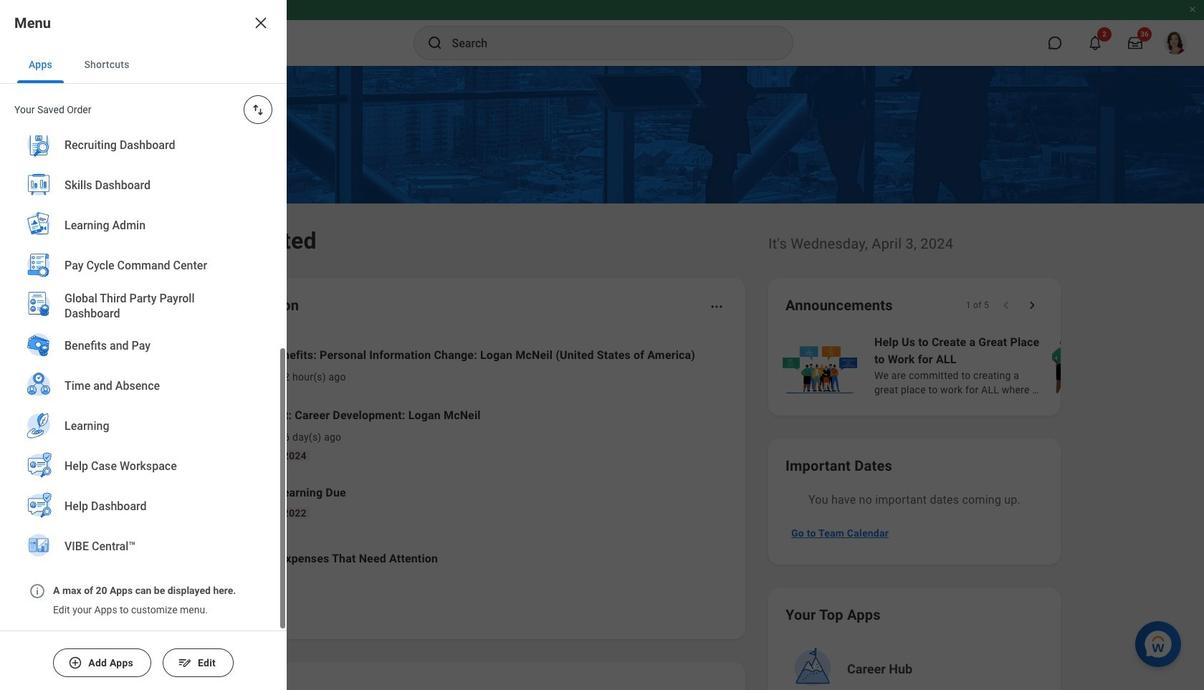 Task type: locate. For each thing, give the bounding box(es) containing it.
x image
[[252, 14, 270, 32]]

inbox image
[[166, 601, 181, 615]]

chevron left small image
[[1000, 298, 1014, 313]]

banner
[[0, 0, 1205, 66]]

profile logan mcneil element
[[1156, 27, 1196, 59]]

list
[[0, 0, 287, 579], [780, 333, 1205, 399], [161, 336, 729, 588]]

tab list
[[0, 46, 287, 84]]

status
[[966, 300, 990, 311]]

main content
[[0, 66, 1205, 691]]

sort image
[[251, 103, 265, 117]]



Task type: vqa. For each thing, say whether or not it's contained in the screenshot.
top inbox icon
no



Task type: describe. For each thing, give the bounding box(es) containing it.
plus circle image
[[68, 656, 83, 670]]

close environment banner image
[[1189, 5, 1197, 14]]

notifications large image
[[1088, 36, 1103, 50]]

text edit image
[[178, 656, 192, 670]]

search image
[[426, 34, 443, 52]]

inbox large image
[[1129, 36, 1143, 50]]

global navigation dialog
[[0, 0, 287, 691]]

chevron right small image
[[1025, 298, 1040, 313]]

info image
[[29, 583, 46, 600]]



